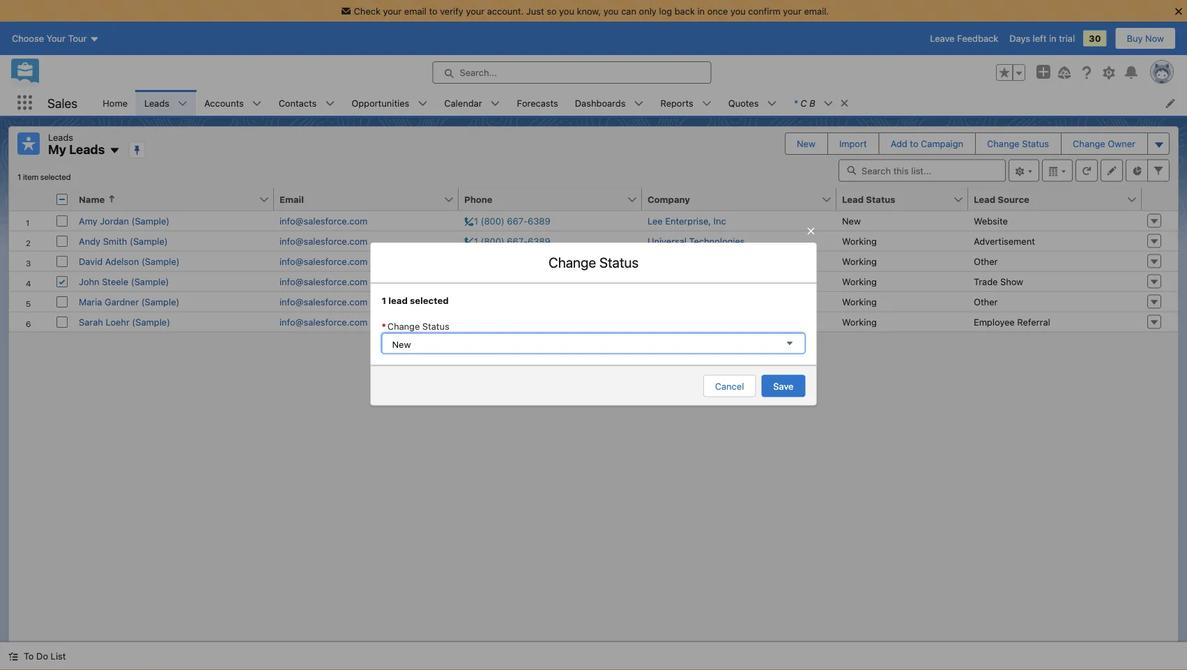 Task type: describe. For each thing, give the bounding box(es) containing it.
maria gardner (sample)
[[79, 296, 180, 307]]

know,
[[577, 6, 601, 16]]

(sample) for sarah loehr (sample)
[[132, 317, 170, 327]]

employee referral
[[974, 317, 1051, 327]]

lead source button
[[969, 188, 1127, 210]]

search...
[[460, 67, 497, 78]]

quotes list item
[[720, 90, 786, 116]]

1 lead selected
[[382, 295, 449, 305]]

lee enterprise, inc link
[[648, 215, 726, 226]]

lee
[[648, 215, 663, 226]]

info@salesforce.com for sarah loehr (sample)
[[280, 317, 368, 327]]

new button
[[786, 133, 827, 154]]

phone
[[464, 194, 493, 204]]

item
[[23, 172, 39, 182]]

name button
[[73, 188, 259, 210]]

3 info@salesforce.com link from the top
[[280, 256, 368, 266]]

confirm
[[748, 6, 781, 16]]

(sample) for john steele (sample)
[[131, 276, 169, 287]]

email
[[280, 194, 304, 204]]

b
[[810, 98, 816, 108]]

click to dial disabled image for sarah loehr (sample)
[[464, 317, 551, 327]]

1 vertical spatial cell
[[459, 291, 642, 311]]

leave
[[930, 33, 955, 44]]

list
[[51, 651, 66, 661]]

inc
[[714, 215, 726, 226]]

amy
[[79, 215, 97, 226]]

my leads|leads|list view element
[[8, 126, 1179, 642]]

lead status element
[[837, 188, 977, 211]]

can
[[621, 6, 637, 16]]

selected for 1 lead selected
[[410, 295, 449, 305]]

* for *
[[382, 321, 386, 331]]

1 you from the left
[[559, 6, 575, 16]]

buy now
[[1127, 33, 1165, 44]]

list containing home
[[94, 90, 1188, 116]]

5 working from the top
[[842, 317, 877, 327]]

medlife, inc.
[[648, 317, 702, 327]]

cancel button
[[703, 375, 756, 397]]

cancel
[[715, 381, 744, 391]]

1 vertical spatial in
[[1049, 33, 1057, 44]]

trade show
[[974, 276, 1024, 287]]

email button
[[274, 188, 444, 210]]

click to dial disabled image for andy smith (sample)
[[464, 236, 551, 246]]

item number element
[[9, 188, 51, 211]]

show
[[1001, 276, 1024, 287]]

dashboards list item
[[567, 90, 652, 116]]

info@salesforce.com link for andy smith (sample)
[[280, 236, 368, 246]]

change owner button
[[1062, 133, 1147, 154]]

david
[[79, 256, 103, 266]]

change down phone element
[[549, 254, 596, 270]]

2 other from the top
[[974, 296, 998, 307]]

company button
[[642, 188, 821, 210]]

calendar list item
[[436, 90, 509, 116]]

0 horizontal spatial change status
[[388, 321, 450, 331]]

working for david adelson (sample)
[[842, 256, 877, 266]]

my
[[48, 142, 66, 157]]

universal technologies link
[[648, 236, 745, 246]]

maria
[[79, 296, 102, 307]]

campaign
[[921, 138, 964, 149]]

info@salesforce.com link for maria gardner (sample)
[[280, 296, 368, 307]]

leads right my
[[69, 142, 105, 157]]

lead for lead status
[[842, 194, 864, 204]]

action element
[[1142, 188, 1178, 211]]

left
[[1033, 33, 1047, 44]]

1 info@salesforce.com link from the top
[[280, 215, 368, 226]]

leads inside list item
[[144, 98, 170, 108]]

change status inside button
[[987, 138, 1050, 149]]

leads link
[[136, 90, 178, 116]]

loehr
[[106, 317, 130, 327]]

lead status button
[[837, 188, 953, 210]]

list view controls image
[[1009, 159, 1040, 182]]

info@salesforce.com for andy smith (sample)
[[280, 236, 368, 246]]

reports list item
[[652, 90, 720, 116]]

new inside popup button
[[392, 339, 411, 349]]

advertisement
[[974, 236, 1035, 246]]

home link
[[94, 90, 136, 116]]

source
[[998, 194, 1030, 204]]

sales
[[47, 95, 78, 110]]

2 you from the left
[[604, 6, 619, 16]]

c
[[801, 98, 807, 108]]

medlife,
[[648, 317, 684, 327]]

my leads status
[[17, 172, 71, 182]]

click to dial disabled image for john steele (sample)
[[464, 276, 551, 287]]

save
[[774, 381, 794, 391]]

universal
[[648, 236, 687, 246]]

working for andy smith (sample)
[[842, 236, 877, 246]]

owner
[[1108, 138, 1136, 149]]

import button
[[828, 133, 878, 154]]

opportunities link
[[343, 90, 418, 116]]

change owner
[[1073, 138, 1136, 149]]

just
[[526, 6, 544, 16]]

contacts link
[[270, 90, 325, 116]]

steele
[[102, 276, 128, 287]]

john steele (sample) link
[[79, 276, 169, 287]]

referral
[[1018, 317, 1051, 327]]

new inside button
[[797, 138, 816, 149]]

reports link
[[652, 90, 702, 116]]

check
[[354, 6, 381, 16]]

david adelson (sample) link
[[79, 256, 180, 266]]

1 your from the left
[[383, 6, 402, 16]]

name element
[[73, 188, 282, 211]]

sarah loehr (sample) link
[[79, 317, 170, 327]]

1 vertical spatial change status
[[549, 254, 639, 270]]

lead status
[[842, 194, 896, 204]]

reports
[[661, 98, 694, 108]]

once
[[708, 6, 728, 16]]

back
[[675, 6, 695, 16]]



Task type: locate. For each thing, give the bounding box(es) containing it.
3 you from the left
[[731, 6, 746, 16]]

* inside list item
[[794, 98, 798, 108]]

to do list button
[[0, 642, 74, 670]]

4 click to dial disabled image from the top
[[464, 276, 551, 287]]

(sample) up david adelson (sample) link
[[130, 236, 168, 246]]

inc. right biglife on the top of page
[[679, 276, 695, 287]]

selected inside the my leads|leads|list view element
[[40, 172, 71, 182]]

working for maria gardner (sample)
[[842, 296, 877, 307]]

cell up new popup button
[[459, 291, 642, 311]]

status inside lead status button
[[866, 194, 896, 204]]

leads
[[144, 98, 170, 108], [48, 132, 73, 142], [69, 142, 105, 157]]

info@salesforce.com link for sarah loehr (sample)
[[280, 317, 368, 327]]

new button
[[382, 333, 806, 354]]

0 horizontal spatial lead
[[842, 194, 864, 204]]

3 working from the top
[[842, 276, 877, 287]]

1 lead from the left
[[842, 194, 864, 204]]

0 vertical spatial to
[[429, 6, 438, 16]]

1 left "item"
[[17, 172, 21, 182]]

email
[[404, 6, 427, 16]]

0 horizontal spatial to
[[429, 6, 438, 16]]

add
[[891, 138, 908, 149]]

0 vertical spatial change status
[[987, 138, 1050, 149]]

accounts list item
[[196, 90, 270, 116]]

medlife, inc. link
[[648, 317, 702, 327]]

text default image inside list item
[[840, 98, 850, 108]]

you
[[559, 6, 575, 16], [604, 6, 619, 16], [731, 6, 746, 16]]

account.
[[487, 6, 524, 16]]

forecasts
[[517, 98, 558, 108]]

add to campaign
[[891, 138, 964, 149]]

biglife inc.
[[648, 276, 695, 287]]

lead source
[[974, 194, 1030, 204]]

0 horizontal spatial you
[[559, 6, 575, 16]]

your left "email."
[[783, 6, 802, 16]]

0 horizontal spatial your
[[383, 6, 402, 16]]

opportunities list item
[[343, 90, 436, 116]]

inc. right medlife,
[[687, 317, 702, 327]]

info@salesforce.com for maria gardner (sample)
[[280, 296, 368, 307]]

you right once
[[731, 6, 746, 16]]

1 vertical spatial to
[[910, 138, 919, 149]]

1 click to dial disabled image from the top
[[464, 215, 551, 226]]

other up trade
[[974, 256, 998, 266]]

biglife
[[648, 276, 677, 287]]

to right 'email'
[[429, 6, 438, 16]]

david adelson (sample)
[[79, 256, 180, 266]]

5 info@salesforce.com from the top
[[280, 296, 368, 307]]

cell down 1 item selected
[[51, 188, 73, 211]]

* c b
[[794, 98, 816, 108]]

quotes
[[729, 98, 759, 108]]

biglife inc. link
[[648, 276, 695, 287]]

other
[[974, 256, 998, 266], [974, 296, 998, 307]]

* for * c b
[[794, 98, 798, 108]]

None search field
[[839, 159, 1006, 182]]

0 horizontal spatial *
[[382, 321, 386, 331]]

gardner
[[105, 296, 139, 307]]

2 horizontal spatial change status
[[987, 138, 1050, 149]]

your right verify on the top of page
[[466, 6, 485, 16]]

status inside change status button
[[1022, 138, 1050, 149]]

leads list item
[[136, 90, 196, 116]]

1 other from the top
[[974, 256, 998, 266]]

text default image left to
[[8, 652, 18, 661]]

name
[[79, 194, 105, 204]]

maria gardner (sample) link
[[79, 296, 180, 307]]

text default image right b
[[840, 98, 850, 108]]

selected right lead
[[410, 295, 449, 305]]

phone element
[[459, 188, 651, 211]]

1 horizontal spatial *
[[794, 98, 798, 108]]

accounts link
[[196, 90, 252, 116]]

*
[[794, 98, 798, 108], [382, 321, 386, 331]]

1 horizontal spatial your
[[466, 6, 485, 16]]

amy jordan (sample) link
[[79, 215, 170, 226]]

you left can
[[604, 6, 619, 16]]

feedback
[[957, 33, 999, 44]]

lead for lead source
[[974, 194, 996, 204]]

smith
[[103, 236, 127, 246]]

change status button
[[976, 133, 1061, 154]]

andy smith (sample)
[[79, 236, 168, 246]]

days
[[1010, 33, 1031, 44]]

working
[[842, 236, 877, 246], [842, 256, 877, 266], [842, 276, 877, 287], [842, 296, 877, 307], [842, 317, 877, 327]]

other down trade
[[974, 296, 998, 307]]

0 vertical spatial cell
[[51, 188, 73, 211]]

leads right leads image
[[48, 132, 73, 142]]

2 horizontal spatial your
[[783, 6, 802, 16]]

change down lead
[[388, 321, 420, 331]]

Search My Leads list view. search field
[[839, 159, 1006, 182]]

change up list view controls 'image'
[[987, 138, 1020, 149]]

(sample) for amy jordan (sample)
[[131, 215, 170, 226]]

new down * c b
[[797, 138, 816, 149]]

2 working from the top
[[842, 256, 877, 266]]

0 horizontal spatial cell
[[51, 188, 73, 211]]

0 horizontal spatial 1
[[17, 172, 21, 182]]

new inside my leads grid
[[842, 215, 861, 226]]

my leads grid
[[9, 188, 1178, 332]]

enterprise,
[[665, 215, 711, 226]]

buy now button
[[1115, 27, 1176, 50]]

0 vertical spatial 1
[[17, 172, 21, 182]]

(sample) down david adelson (sample)
[[131, 276, 169, 287]]

1 for 1 item selected
[[17, 172, 21, 182]]

leads right home link
[[144, 98, 170, 108]]

text default image inside to do list 'button'
[[8, 652, 18, 661]]

click to dial disabled image for david adelson (sample)
[[464, 256, 551, 266]]

andy smith (sample) link
[[79, 236, 168, 246]]

* down 1 lead selected
[[382, 321, 386, 331]]

1 inside the my leads|leads|list view element
[[17, 172, 21, 182]]

2 info@salesforce.com link from the top
[[280, 236, 368, 246]]

email element
[[274, 188, 467, 211]]

only
[[639, 6, 657, 16]]

your left 'email'
[[383, 6, 402, 16]]

trial
[[1059, 33, 1075, 44]]

new
[[797, 138, 816, 149], [842, 215, 861, 226], [392, 339, 411, 349]]

info@salesforce.com
[[280, 215, 368, 226], [280, 236, 368, 246], [280, 256, 368, 266], [280, 276, 368, 287], [280, 296, 368, 307], [280, 317, 368, 327]]

(sample) for andy smith (sample)
[[130, 236, 168, 246]]

website
[[974, 215, 1008, 226]]

1 horizontal spatial cell
[[459, 291, 642, 311]]

amy jordan (sample)
[[79, 215, 170, 226]]

lee enterprise, inc
[[648, 215, 726, 226]]

1 for 1 lead selected
[[382, 295, 386, 305]]

selected for 1 item selected
[[40, 172, 71, 182]]

cell
[[51, 188, 73, 211], [459, 291, 642, 311]]

(sample) for david adelson (sample)
[[142, 256, 180, 266]]

add to campaign button
[[880, 133, 975, 154]]

working for john steele (sample)
[[842, 276, 877, 287]]

now
[[1146, 33, 1165, 44]]

accounts
[[204, 98, 244, 108]]

0 vertical spatial in
[[698, 6, 705, 16]]

leave feedback link
[[930, 33, 999, 44]]

2 vertical spatial new
[[392, 339, 411, 349]]

to do list
[[24, 651, 66, 661]]

0 vertical spatial other
[[974, 256, 998, 266]]

calendar
[[444, 98, 482, 108]]

forecasts link
[[509, 90, 567, 116]]

1 vertical spatial new
[[842, 215, 861, 226]]

0 vertical spatial text default image
[[840, 98, 850, 108]]

(sample) down the name button
[[131, 215, 170, 226]]

3 info@salesforce.com from the top
[[280, 256, 368, 266]]

days left in trial
[[1010, 33, 1075, 44]]

lead up website
[[974, 194, 996, 204]]

(sample) right adelson
[[142, 256, 180, 266]]

list item
[[786, 90, 856, 116]]

info@salesforce.com for john steele (sample)
[[280, 276, 368, 287]]

1 horizontal spatial in
[[1049, 33, 1057, 44]]

1 left lead
[[382, 295, 386, 305]]

action image
[[1142, 188, 1178, 210]]

1 horizontal spatial you
[[604, 6, 619, 16]]

new down "lead status"
[[842, 215, 861, 226]]

item number image
[[9, 188, 51, 210]]

buy
[[1127, 33, 1143, 44]]

contacts list item
[[270, 90, 343, 116]]

1 vertical spatial inc.
[[687, 317, 702, 327]]

1 vertical spatial text default image
[[8, 652, 18, 661]]

1 horizontal spatial new
[[797, 138, 816, 149]]

contacts
[[279, 98, 317, 108]]

to right add on the right top of the page
[[910, 138, 919, 149]]

text default image
[[840, 98, 850, 108], [8, 652, 18, 661]]

john steele (sample)
[[79, 276, 169, 287]]

(sample) for maria gardner (sample)
[[141, 296, 180, 307]]

info@salesforce.com link
[[280, 215, 368, 226], [280, 236, 368, 246], [280, 256, 368, 266], [280, 276, 368, 287], [280, 296, 368, 307], [280, 317, 368, 327]]

change inside change status button
[[987, 138, 1020, 149]]

0 horizontal spatial in
[[698, 6, 705, 16]]

change inside change owner button
[[1073, 138, 1106, 149]]

1 horizontal spatial lead
[[974, 194, 996, 204]]

1 vertical spatial 1
[[382, 295, 386, 305]]

select list display image
[[1043, 159, 1073, 182]]

to inside button
[[910, 138, 919, 149]]

3 click to dial disabled image from the top
[[464, 256, 551, 266]]

new down lead
[[392, 339, 411, 349]]

company element
[[642, 188, 845, 211]]

info@salesforce.com link for john steele (sample)
[[280, 276, 368, 287]]

4 info@salesforce.com link from the top
[[280, 276, 368, 287]]

1 vertical spatial other
[[974, 296, 998, 307]]

leads image
[[17, 132, 40, 155]]

to
[[24, 651, 34, 661]]

in right left in the right top of the page
[[1049, 33, 1057, 44]]

0 vertical spatial *
[[794, 98, 798, 108]]

1 horizontal spatial to
[[910, 138, 919, 149]]

inc. for medlife, inc.
[[687, 317, 702, 327]]

none search field inside the my leads|leads|list view element
[[839, 159, 1006, 182]]

click to dial disabled image
[[464, 215, 551, 226], [464, 236, 551, 246], [464, 256, 551, 266], [464, 276, 551, 287], [464, 317, 551, 327]]

jordan
[[100, 215, 129, 226]]

so
[[547, 6, 557, 16]]

5 info@salesforce.com link from the top
[[280, 296, 368, 307]]

0 vertical spatial inc.
[[679, 276, 695, 287]]

1 info@salesforce.com from the top
[[280, 215, 368, 226]]

* left the c
[[794, 98, 798, 108]]

do
[[36, 651, 48, 661]]

list item containing *
[[786, 90, 856, 116]]

0 horizontal spatial text default image
[[8, 652, 18, 661]]

1 horizontal spatial text default image
[[840, 98, 850, 108]]

1 item selected
[[17, 172, 71, 182]]

lead source element
[[969, 188, 1151, 211]]

2 info@salesforce.com from the top
[[280, 236, 368, 246]]

0 horizontal spatial new
[[392, 339, 411, 349]]

1 working from the top
[[842, 236, 877, 246]]

in right back
[[698, 6, 705, 16]]

1 horizontal spatial change status
[[549, 254, 639, 270]]

4 info@salesforce.com from the top
[[280, 276, 368, 287]]

universal technologies
[[648, 236, 745, 246]]

5 click to dial disabled image from the top
[[464, 317, 551, 327]]

opportunities
[[352, 98, 410, 108]]

2 lead from the left
[[974, 194, 996, 204]]

change left owner
[[1073, 138, 1106, 149]]

1 horizontal spatial selected
[[410, 295, 449, 305]]

1 horizontal spatial 1
[[382, 295, 386, 305]]

dashboards
[[575, 98, 626, 108]]

calendar link
[[436, 90, 491, 116]]

adelson
[[105, 256, 139, 266]]

inc. for biglife inc.
[[679, 276, 695, 287]]

lead down import button
[[842, 194, 864, 204]]

leave feedback
[[930, 33, 999, 44]]

sarah loehr (sample)
[[79, 317, 170, 327]]

(sample) down maria gardner (sample)
[[132, 317, 170, 327]]

lead
[[389, 295, 408, 305]]

2 horizontal spatial new
[[842, 215, 861, 226]]

selected right "item"
[[40, 172, 71, 182]]

technologies
[[689, 236, 745, 246]]

4 working from the top
[[842, 296, 877, 307]]

2 click to dial disabled image from the top
[[464, 236, 551, 246]]

0 horizontal spatial selected
[[40, 172, 71, 182]]

to
[[429, 6, 438, 16], [910, 138, 919, 149]]

(sample) right gardner
[[141, 296, 180, 307]]

2 vertical spatial change status
[[388, 321, 450, 331]]

1 vertical spatial selected
[[410, 295, 449, 305]]

list
[[94, 90, 1188, 116]]

2 horizontal spatial you
[[731, 6, 746, 16]]

30
[[1089, 33, 1101, 44]]

0 vertical spatial selected
[[40, 172, 71, 182]]

2 your from the left
[[466, 6, 485, 16]]

0 vertical spatial new
[[797, 138, 816, 149]]

3 your from the left
[[783, 6, 802, 16]]

1 vertical spatial *
[[382, 321, 386, 331]]

check your email to verify your account. just so you know, you can only log back in once you confirm your email.
[[354, 6, 829, 16]]

log
[[659, 6, 672, 16]]

6 info@salesforce.com from the top
[[280, 317, 368, 327]]

you right so
[[559, 6, 575, 16]]

trade
[[974, 276, 998, 287]]

change status
[[987, 138, 1050, 149], [549, 254, 639, 270], [388, 321, 450, 331]]

group
[[996, 64, 1026, 81]]

save button
[[762, 375, 806, 397]]

6 info@salesforce.com link from the top
[[280, 317, 368, 327]]



Task type: vqa. For each thing, say whether or not it's contained in the screenshot.
text default icon inside the Reports list item
no



